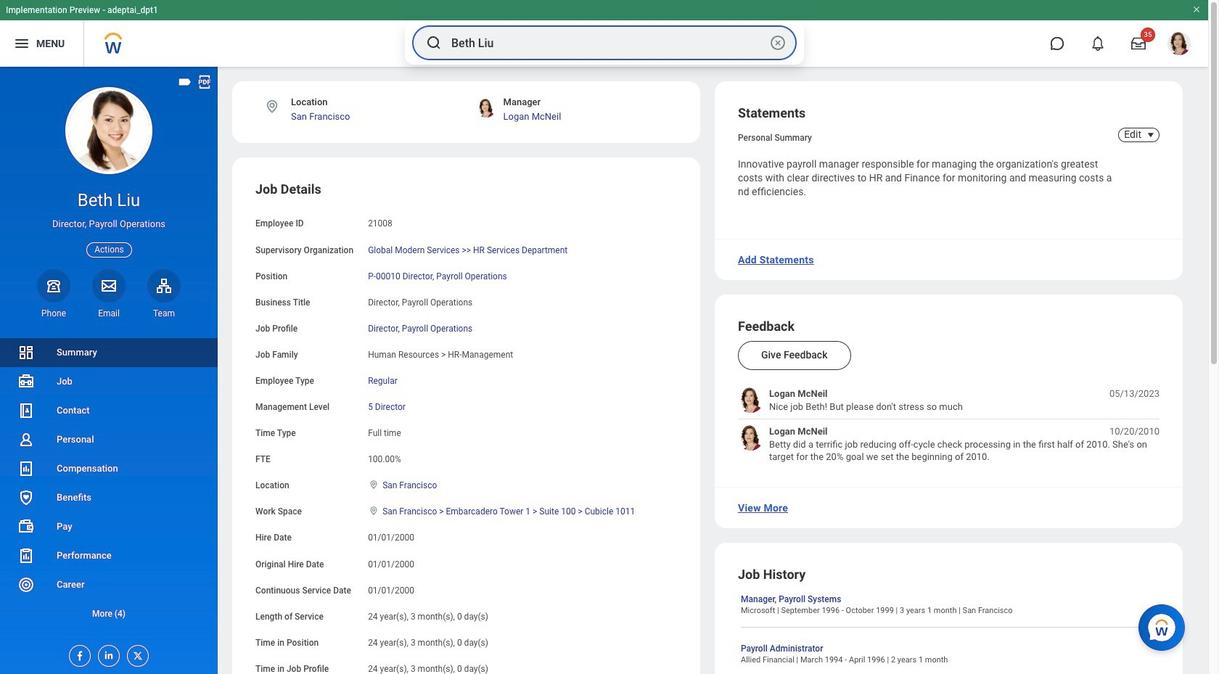 Task type: describe. For each thing, give the bounding box(es) containing it.
inbox large image
[[1132, 36, 1146, 51]]

search image
[[425, 34, 443, 52]]

contact image
[[17, 402, 35, 420]]

facebook image
[[70, 646, 86, 662]]

notifications large image
[[1091, 36, 1105, 51]]

personal image
[[17, 431, 35, 449]]

phone beth liu element
[[37, 308, 70, 319]]

caret down image
[[1142, 129, 1160, 141]]

summary image
[[17, 344, 35, 361]]

email beth liu element
[[92, 308, 126, 319]]

view team image
[[155, 277, 173, 295]]

job image
[[17, 373, 35, 391]]

2 location image from the top
[[368, 506, 380, 516]]

career image
[[17, 576, 35, 594]]

benefits image
[[17, 489, 35, 507]]

0 horizontal spatial list
[[0, 338, 218, 629]]

profile logan mcneil image
[[1168, 32, 1191, 58]]

close environment banner image
[[1193, 5, 1201, 14]]



Task type: vqa. For each thing, say whether or not it's contained in the screenshot.
Implementation Preview -   adeptai_dpt1
no



Task type: locate. For each thing, give the bounding box(es) containing it.
phone image
[[44, 277, 64, 295]]

linkedin image
[[99, 646, 115, 661]]

team beth liu element
[[147, 308, 181, 319]]

1 vertical spatial employee's photo (logan mcneil) image
[[738, 426, 764, 451]]

0 vertical spatial employee's photo (logan mcneil) image
[[738, 388, 764, 413]]

location image
[[264, 99, 280, 115]]

full time element
[[368, 425, 401, 438]]

None search field
[[405, 21, 804, 65]]

1 horizontal spatial list
[[738, 388, 1160, 463]]

1 employee's photo (logan mcneil) image from the top
[[738, 388, 764, 413]]

2 employee's photo (logan mcneil) image from the top
[[738, 426, 764, 451]]

1 location image from the top
[[368, 480, 380, 490]]

Search Workday  search field
[[451, 27, 767, 59]]

banner
[[0, 0, 1209, 67]]

mail image
[[100, 277, 118, 295]]

compensation image
[[17, 460, 35, 478]]

navigation pane region
[[0, 67, 218, 674]]

pay image
[[17, 518, 35, 536]]

personal summary element
[[738, 130, 812, 143]]

1 vertical spatial location image
[[368, 506, 380, 516]]

justify image
[[13, 35, 30, 52]]

view printable version (pdf) image
[[197, 74, 213, 90]]

list
[[0, 338, 218, 629], [738, 388, 1160, 463]]

tag image
[[177, 74, 193, 90]]

x circle image
[[769, 34, 787, 52]]

employee's photo (logan mcneil) image
[[738, 388, 764, 413], [738, 426, 764, 451]]

group
[[256, 181, 677, 674]]

location image
[[368, 480, 380, 490], [368, 506, 380, 516]]

x image
[[128, 646, 144, 662]]

performance image
[[17, 547, 35, 565]]

0 vertical spatial location image
[[368, 480, 380, 490]]



